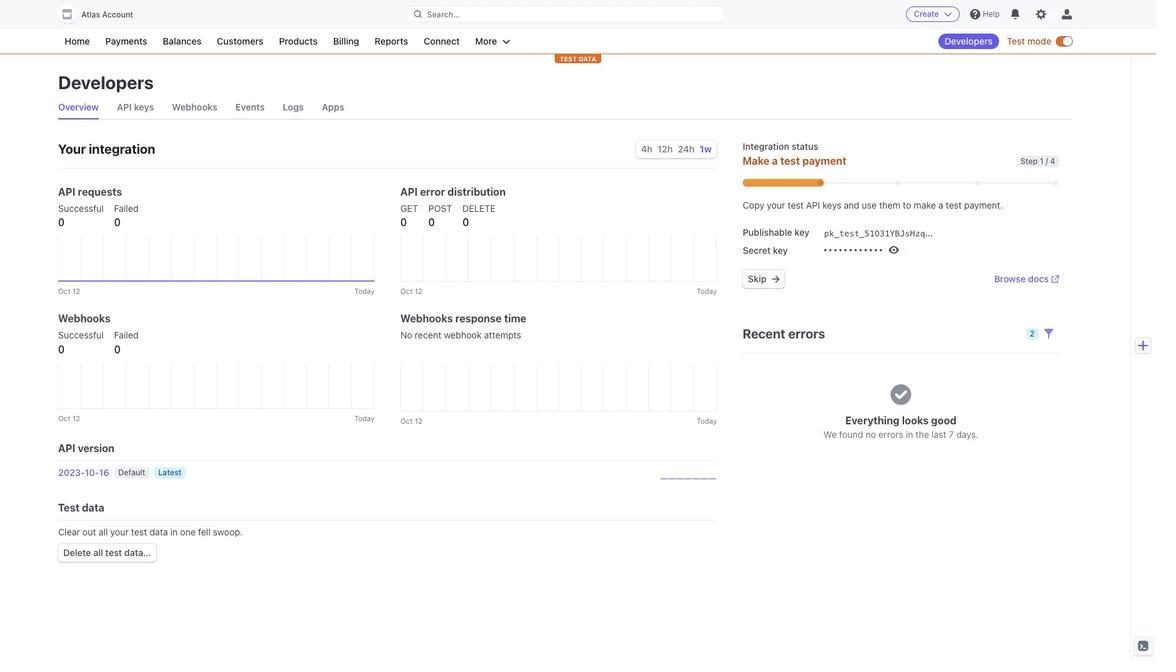 Task type: describe. For each thing, give the bounding box(es) containing it.
billing link
[[327, 34, 366, 49]]

skip
[[748, 273, 767, 284]]

balances
[[163, 36, 201, 47]]

0 inside post 0
[[428, 216, 435, 228]]

4
[[1050, 156, 1055, 166]]

24h button
[[678, 143, 695, 154]]

secret key
[[743, 245, 788, 256]]

oct 12 for webhooks
[[58, 414, 80, 422]]

test for test mode
[[1007, 36, 1025, 47]]

overview link
[[58, 96, 99, 119]]

delete all test data…
[[63, 547, 151, 558]]

test for test data
[[58, 502, 79, 514]]

1 vertical spatial developers
[[58, 72, 154, 93]]

requests
[[78, 186, 122, 198]]

api requests
[[58, 186, 122, 198]]

test data
[[560, 55, 596, 63]]

12 for api requests
[[72, 287, 80, 295]]

time
[[504, 313, 526, 324]]

webhook
[[444, 329, 482, 340]]

oct for webhooks
[[58, 414, 70, 422]]

we
[[824, 429, 837, 440]]

16
[[99, 467, 109, 478]]

2 successful 0 from the top
[[58, 329, 104, 355]]

step
[[1021, 156, 1038, 166]]

response
[[455, 313, 502, 324]]

them
[[879, 200, 901, 211]]

1 failed from the top
[[114, 203, 139, 214]]

api for api requests
[[58, 186, 75, 198]]

1w button
[[700, 143, 712, 154]]

everything
[[845, 415, 900, 426]]

test mode
[[1007, 36, 1052, 47]]

2 failed 0 from the top
[[114, 329, 139, 355]]

more
[[475, 36, 497, 47]]

2 failed from the top
[[114, 329, 139, 340]]

test up data…
[[131, 526, 147, 537]]

payment
[[803, 155, 847, 167]]

overview
[[58, 101, 99, 112]]

keys inside api keys link
[[134, 101, 154, 112]]

12h button
[[658, 143, 673, 154]]

no
[[400, 329, 412, 340]]

integration
[[89, 141, 155, 156]]

delete
[[463, 203, 496, 214]]

api error distribution
[[400, 186, 506, 198]]

the
[[916, 429, 929, 440]]

atlas account
[[81, 10, 133, 19]]

0 vertical spatial a
[[772, 155, 778, 167]]

everything looks good we found no errors in the last 7 days.
[[824, 415, 979, 440]]

create
[[914, 9, 939, 19]]

2 successful from the top
[[58, 329, 104, 340]]

oct for api error distribution
[[400, 287, 413, 295]]

apps
[[322, 101, 344, 112]]

1
[[1040, 156, 1044, 166]]

connect link
[[417, 34, 466, 49]]

0 button for post 0
[[428, 214, 435, 230]]

recent
[[743, 326, 785, 341]]

make
[[914, 200, 936, 211]]

api for api version
[[58, 442, 75, 454]]

and
[[844, 200, 859, 211]]

error
[[420, 186, 445, 198]]

0 horizontal spatial data
[[82, 502, 104, 514]]

mode
[[1027, 36, 1052, 47]]

payments
[[105, 36, 147, 47]]

search…
[[427, 9, 460, 19]]

payment.
[[964, 200, 1003, 211]]

your
[[58, 141, 86, 156]]

today for response
[[697, 417, 717, 425]]

post 0
[[428, 203, 452, 228]]

days.
[[956, 429, 979, 440]]

logs
[[283, 101, 304, 112]]

copy your test api keys and use them to make a test payment.
[[743, 200, 1003, 211]]

delete all test data… button
[[58, 544, 156, 562]]

12 for webhooks response time
[[415, 417, 422, 425]]

pk_test_51o31ybjshzqwlsibriwvwhdut7ffeglk6okbsiavlldbwfqzmg020esor
[[824, 229, 1156, 238]]

no
[[866, 429, 876, 440]]

oct 12 for api error distribution
[[400, 287, 422, 295]]

apps link
[[322, 96, 344, 119]]

test
[[560, 55, 577, 63]]

1 horizontal spatial webhooks
[[172, 101, 217, 112]]

balances link
[[156, 34, 208, 49]]

create button
[[906, 6, 960, 22]]

no recent webhook attempts
[[400, 329, 521, 340]]

oct 12 for api requests
[[58, 287, 80, 295]]

12 for api error distribution
[[415, 287, 422, 295]]

products
[[279, 36, 318, 47]]

4h
[[641, 143, 652, 154]]

home link
[[58, 34, 96, 49]]

api version
[[58, 442, 114, 454]]

more button
[[469, 34, 517, 49]]

account
[[102, 10, 133, 19]]

make
[[743, 155, 770, 167]]

api left and
[[806, 200, 820, 211]]

publishable
[[743, 227, 792, 238]]

oct for webhooks response time
[[400, 417, 413, 425]]

delete
[[63, 547, 91, 558]]

key for secret key
[[773, 245, 788, 256]]

2 horizontal spatial webhooks
[[400, 313, 453, 324]]

4h 12h 24h 1w
[[641, 143, 712, 154]]

test right make
[[946, 200, 962, 211]]

your integration
[[58, 141, 155, 156]]

0 button for delete 0
[[463, 214, 469, 230]]

data…
[[124, 547, 151, 558]]

status
[[792, 141, 818, 152]]

2023-10-16 link
[[58, 466, 109, 479]]

use
[[862, 200, 877, 211]]

integration status
[[743, 141, 818, 152]]

test data
[[58, 502, 104, 514]]

12 for webhooks
[[72, 414, 80, 422]]

events link
[[236, 96, 265, 119]]

12h
[[658, 143, 673, 154]]

••••••••••••
[[823, 245, 884, 255]]

clear out all your test data in one fell swoop.
[[58, 526, 243, 537]]



Task type: vqa. For each thing, say whether or not it's contained in the screenshot.
Help image
no



Task type: locate. For each thing, give the bounding box(es) containing it.
svg image
[[772, 275, 780, 283]]

0 horizontal spatial your
[[110, 526, 129, 537]]

webhooks link
[[172, 96, 217, 119]]

errors inside everything looks good we found no errors in the last 7 days.
[[879, 429, 904, 440]]

developers down help "dropdown button"
[[945, 36, 993, 47]]

2023-10-16
[[58, 467, 109, 478]]

api up get
[[400, 186, 418, 198]]

test left mode
[[1007, 36, 1025, 47]]

key right "publishable"
[[795, 227, 810, 238]]

0 vertical spatial keys
[[134, 101, 154, 112]]

secret
[[743, 245, 771, 256]]

today for error
[[697, 287, 717, 295]]

publishable key
[[743, 227, 810, 238]]

get
[[400, 203, 418, 214]]

0 button down "delete"
[[463, 214, 469, 230]]

all right "delete"
[[93, 547, 103, 558]]

data
[[579, 55, 596, 63]]

one
[[180, 526, 196, 537]]

oct 12 for webhooks response time
[[400, 417, 422, 425]]

•••••••••••• button
[[818, 239, 899, 257]]

keys up integration
[[134, 101, 154, 112]]

get 0
[[400, 203, 418, 228]]

0 button down api requests
[[58, 214, 65, 230]]

keys
[[134, 101, 154, 112], [823, 200, 842, 211]]

payments link
[[99, 34, 154, 49]]

oct for api requests
[[58, 287, 70, 295]]

tab list containing overview
[[58, 96, 1072, 119]]

0 vertical spatial all
[[99, 526, 108, 537]]

0 horizontal spatial keys
[[134, 101, 154, 112]]

1 horizontal spatial data
[[150, 526, 168, 537]]

1 vertical spatial your
[[110, 526, 129, 537]]

good
[[931, 415, 957, 426]]

1 vertical spatial errors
[[879, 429, 904, 440]]

to
[[903, 200, 911, 211]]

your up delete all test data…
[[110, 526, 129, 537]]

0 horizontal spatial errors
[[788, 326, 825, 341]]

all inside button
[[93, 547, 103, 558]]

key down publishable key
[[773, 245, 788, 256]]

notifications image
[[1010, 9, 1021, 19]]

browse docs link
[[994, 273, 1059, 285]]

4 0 button from the left
[[428, 214, 435, 230]]

test for data…
[[105, 547, 122, 558]]

0 vertical spatial failed
[[114, 203, 139, 214]]

in inside everything looks good we found no errors in the last 7 days.
[[906, 429, 913, 440]]

0 horizontal spatial key
[[773, 245, 788, 256]]

api for api error distribution
[[400, 186, 418, 198]]

delete 0
[[463, 203, 496, 228]]

1 vertical spatial in
[[170, 526, 178, 537]]

customers link
[[211, 34, 270, 49]]

10-
[[85, 467, 99, 478]]

Search… text field
[[406, 6, 724, 22]]

1 horizontal spatial in
[[906, 429, 913, 440]]

oct 12
[[58, 287, 80, 295], [400, 287, 422, 295], [58, 414, 80, 422], [400, 417, 422, 425]]

0
[[58, 216, 65, 228], [114, 216, 121, 228], [400, 216, 407, 228], [428, 216, 435, 228], [463, 216, 469, 228], [58, 344, 65, 355], [114, 344, 121, 355]]

reports link
[[368, 34, 415, 49]]

test left data…
[[105, 547, 122, 558]]

in left one
[[170, 526, 178, 537]]

swoop.
[[213, 526, 243, 537]]

1 horizontal spatial errors
[[879, 429, 904, 440]]

0 vertical spatial data
[[82, 502, 104, 514]]

1 vertical spatial all
[[93, 547, 103, 558]]

1 0 button from the left
[[58, 214, 65, 230]]

pk_test_51o31ybjshzqwlsibriwvwhdut7ffeglk6okbsiavlldbwfqzmg020esor button
[[823, 225, 1156, 242]]

0 vertical spatial in
[[906, 429, 913, 440]]

events
[[236, 101, 265, 112]]

1 horizontal spatial your
[[767, 200, 785, 211]]

api keys link
[[117, 96, 154, 119]]

2
[[1030, 328, 1035, 338]]

all right out
[[99, 526, 108, 537]]

key for publishable key
[[795, 227, 810, 238]]

api up '2023-'
[[58, 442, 75, 454]]

1w
[[700, 143, 712, 154]]

0 vertical spatial key
[[795, 227, 810, 238]]

0 button down post
[[428, 214, 435, 230]]

connect
[[424, 36, 460, 47]]

products link
[[273, 34, 324, 49]]

1 horizontal spatial keys
[[823, 200, 842, 211]]

0 vertical spatial errors
[[788, 326, 825, 341]]

make a test payment
[[743, 155, 847, 167]]

0 horizontal spatial a
[[772, 155, 778, 167]]

a down integration status
[[772, 155, 778, 167]]

1 vertical spatial keys
[[823, 200, 842, 211]]

distribution
[[448, 186, 506, 198]]

12
[[72, 287, 80, 295], [415, 287, 422, 295], [72, 414, 80, 422], [415, 417, 422, 425]]

test for payment
[[780, 155, 800, 167]]

1 vertical spatial successful
[[58, 329, 104, 340]]

oct
[[58, 287, 70, 295], [400, 287, 413, 295], [58, 414, 70, 422], [400, 417, 413, 425]]

a
[[772, 155, 778, 167], [939, 200, 943, 211]]

recent errors
[[743, 326, 825, 341]]

1 vertical spatial test
[[58, 502, 79, 514]]

api keys
[[117, 101, 154, 112]]

1 vertical spatial failed
[[114, 329, 139, 340]]

0 button down requests
[[114, 214, 121, 230]]

failed
[[114, 203, 139, 214], [114, 329, 139, 340]]

test up publishable key
[[788, 200, 804, 211]]

1 horizontal spatial test
[[1007, 36, 1025, 47]]

latest
[[158, 468, 182, 477]]

in left the
[[906, 429, 913, 440]]

1 horizontal spatial key
[[795, 227, 810, 238]]

developers up overview
[[58, 72, 154, 93]]

errors
[[788, 326, 825, 341], [879, 429, 904, 440]]

0 horizontal spatial in
[[170, 526, 178, 537]]

0 button for successful 0
[[58, 214, 65, 230]]

integration
[[743, 141, 789, 152]]

successful 0
[[58, 203, 104, 228], [58, 329, 104, 355]]

0 vertical spatial your
[[767, 200, 785, 211]]

today for requests
[[354, 287, 375, 295]]

test
[[1007, 36, 1025, 47], [58, 502, 79, 514]]

1 horizontal spatial a
[[939, 200, 943, 211]]

api for api keys
[[117, 101, 132, 112]]

data up out
[[82, 502, 104, 514]]

2 0 button from the left
[[114, 214, 121, 230]]

2023-
[[58, 467, 85, 478]]

0 button for get 0
[[400, 214, 407, 230]]

copy
[[743, 200, 764, 211]]

version
[[78, 442, 114, 454]]

1 vertical spatial successful 0
[[58, 329, 104, 355]]

data left one
[[150, 526, 168, 537]]

0 horizontal spatial webhooks
[[58, 313, 110, 324]]

0 vertical spatial test
[[1007, 36, 1025, 47]]

figure
[[58, 235, 375, 282], [58, 235, 375, 282]]

tab list
[[58, 96, 1072, 119]]

api up integration
[[117, 101, 132, 112]]

1 successful 0 from the top
[[58, 203, 104, 228]]

0 button for failed 0
[[114, 214, 121, 230]]

0 horizontal spatial test
[[58, 502, 79, 514]]

0 vertical spatial failed 0
[[114, 203, 139, 228]]

1 horizontal spatial developers
[[945, 36, 993, 47]]

errors right no
[[879, 429, 904, 440]]

browse
[[994, 273, 1026, 284]]

7
[[949, 429, 954, 440]]

a right make
[[939, 200, 943, 211]]

1 successful from the top
[[58, 203, 104, 214]]

api
[[117, 101, 132, 112], [58, 186, 75, 198], [400, 186, 418, 198], [806, 200, 820, 211], [58, 442, 75, 454]]

today
[[354, 287, 375, 295], [697, 287, 717, 295], [354, 414, 375, 422], [697, 417, 717, 425]]

1 vertical spatial key
[[773, 245, 788, 256]]

0 vertical spatial developers
[[945, 36, 993, 47]]

data
[[82, 502, 104, 514], [150, 526, 168, 537]]

1 failed 0 from the top
[[114, 203, 139, 228]]

keys left and
[[823, 200, 842, 211]]

test inside button
[[105, 547, 122, 558]]

1 vertical spatial a
[[939, 200, 943, 211]]

5 0 button from the left
[[463, 214, 469, 230]]

Search… search field
[[406, 6, 724, 22]]

in
[[906, 429, 913, 440], [170, 526, 178, 537]]

api left requests
[[58, 186, 75, 198]]

atlas account button
[[58, 5, 146, 23]]

0 button down get
[[400, 214, 407, 230]]

errors right recent
[[788, 326, 825, 341]]

0 vertical spatial successful
[[58, 203, 104, 214]]

help button
[[965, 4, 1005, 25]]

3 0 button from the left
[[400, 214, 407, 230]]

0 horizontal spatial developers
[[58, 72, 154, 93]]

customers
[[217, 36, 264, 47]]

key
[[795, 227, 810, 238], [773, 245, 788, 256]]

developers link
[[938, 34, 999, 49]]

1 vertical spatial failed 0
[[114, 329, 139, 355]]

skip button
[[743, 270, 785, 288]]

clear
[[58, 526, 80, 537]]

24h
[[678, 143, 695, 154]]

failed 0
[[114, 203, 139, 228], [114, 329, 139, 355]]

webhooks
[[172, 101, 217, 112], [58, 313, 110, 324], [400, 313, 453, 324]]

test for api
[[788, 200, 804, 211]]

0 inside get 0
[[400, 216, 407, 228]]

test down integration status
[[780, 155, 800, 167]]

your right copy
[[767, 200, 785, 211]]

reports
[[375, 36, 408, 47]]

step 1 / 4
[[1021, 156, 1055, 166]]

test up "clear"
[[58, 502, 79, 514]]

0 vertical spatial successful 0
[[58, 203, 104, 228]]

1 vertical spatial data
[[150, 526, 168, 537]]

0 inside delete 0
[[463, 216, 469, 228]]

post
[[428, 203, 452, 214]]



